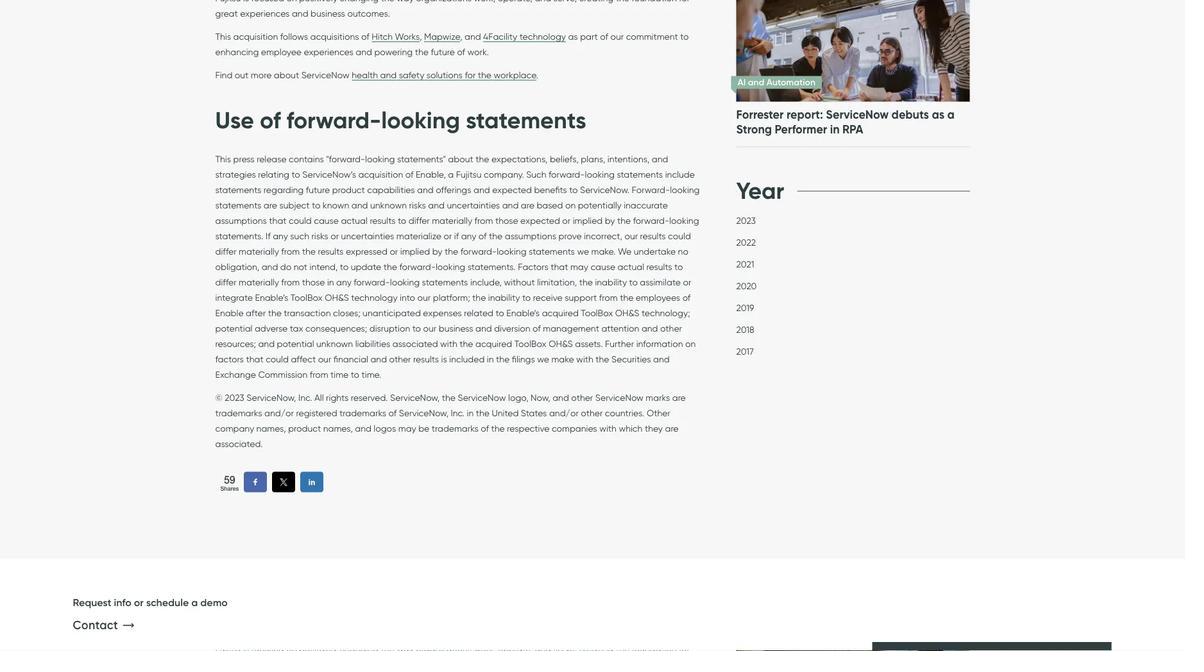 Task type: vqa. For each thing, say whether or not it's contained in the screenshot.
powering
yes



Task type: locate. For each thing, give the bounding box(es) containing it.
they
[[645, 423, 663, 434]]

in left rpa
[[830, 122, 840, 137]]

1 horizontal spatial 2023
[[736, 215, 756, 226]]

technology up .
[[520, 31, 566, 42]]

1 vertical spatial inc.
[[451, 407, 465, 418]]

enable,
[[416, 169, 446, 180]]

time
[[331, 369, 349, 380]]

forward-
[[632, 184, 670, 195]]

in down intend, at the left top of the page
[[327, 276, 334, 287]]

business
[[439, 323, 473, 334]]

2019
[[736, 302, 754, 313]]

of right the if
[[479, 230, 487, 241]]

our inside the as part of our commitment to enhancing employee experiences and powering the future of work.
[[611, 31, 624, 42]]

from left time
[[310, 369, 328, 380]]

may inside this press release contains "forward-looking statements" about the expectations, beliefs, plans, intentions, and strategies relating to servicenow's acquisition of enable, a fujitsu company. such forward-looking statements include statements regarding future product capabilities and offerings and expected benefits to servicenow. forward-looking statements are subject to known and unknown risks and uncertainties and are based on potentially inaccurate assumptions that could cause actual results to differ materially from those expected or implied by the forward-looking statements. if any such risks or uncertainties materialize or if any of the assumptions prove incorrect, our results could differ materially from the results expressed or implied by the forward-looking statements we make. we undertake no obligation, and do not intend, to update the forward-looking statements. factors that may cause actual results to differ materially from those in any forward-looking statements include, without limitation, the inability to assimilate or integrate enable's toolbox oh&s technology into our platform; the inability to receive support from the employees of enable after the transaction closes; unanticipated expenses related to enable's acquired toolbox oh&s technology; potential adverse tax consequences; disruption to our business and diversion of management attention and other resources; and potential unknown liabilities associated with the acquired toolbox oh&s assets. further information on factors that could affect our financial and other results is included in the filings we make with the securities and exchange commission from time to time.
[[571, 261, 588, 272]]

inc. left 'united'
[[451, 407, 465, 418]]

with down "assets."
[[576, 353, 594, 364]]

1 horizontal spatial oh&s
[[549, 338, 573, 349]]

could up the no at the right of page
[[668, 230, 691, 241]]

limitation,
[[537, 276, 577, 287]]

on
[[565, 199, 576, 210], [685, 338, 696, 349]]

the down "assets."
[[596, 353, 609, 364]]

subject
[[279, 199, 310, 210]]

servicenow
[[301, 69, 350, 80], [826, 108, 889, 122], [458, 392, 506, 403], [595, 392, 644, 403]]

0 horizontal spatial trademarks
[[215, 407, 262, 418]]

0 horizontal spatial as
[[568, 31, 578, 42]]

0 horizontal spatial 2023
[[225, 392, 244, 403]]

to left the assimilate
[[629, 276, 638, 287]]

rpa: group of workers gathered around a conference table looking at a laptop image
[[734, 0, 972, 115]]

0 vertical spatial as
[[568, 31, 578, 42]]

0 vertical spatial acquisition
[[233, 31, 278, 42]]

intentions,
[[608, 153, 650, 164]]

1 horizontal spatial on
[[685, 338, 696, 349]]

2 vertical spatial differ
[[215, 276, 237, 287]]

and left do
[[262, 261, 278, 272]]

materialize
[[397, 230, 441, 241]]

automation
[[767, 77, 816, 88]]

actual
[[341, 215, 368, 226], [618, 261, 644, 272]]

uncertainties down "offerings"
[[447, 199, 500, 210]]

our down expenses
[[423, 323, 437, 334]]

press
[[233, 153, 255, 164]]

related
[[464, 307, 494, 318]]

1 vertical spatial expected
[[521, 215, 560, 226]]

forward- down beliefs,
[[549, 169, 585, 180]]

this
[[215, 31, 231, 42], [215, 153, 231, 164]]

0 vertical spatial inc.
[[298, 392, 312, 403]]

0 vertical spatial inability
[[595, 276, 627, 287]]

1 horizontal spatial actual
[[618, 261, 644, 272]]

differ up obligation,
[[215, 246, 237, 257]]

or up prove at the left of the page
[[562, 215, 571, 226]]

1 horizontal spatial acquisition
[[358, 169, 403, 180]]

safety
[[399, 69, 424, 80]]

this press release contains "forward-looking statements" about the expectations, beliefs, plans, intentions, and strategies relating to servicenow's acquisition of enable, a fujitsu company. such forward-looking statements include statements regarding future product capabilities and offerings and expected benefits to servicenow. forward-looking statements are subject to known and unknown risks and uncertainties and are based on potentially inaccurate assumptions that could cause actual results to differ materially from those expected or implied by the forward-looking statements. if any such risks or uncertainties materialize or if any of the assumptions prove incorrect, our results could differ materially from the results expressed or implied by the forward-looking statements we make. we undertake no obligation, and do not intend, to update the forward-looking statements. factors that may cause actual results to differ materially from those in any forward-looking statements include, without limitation, the inability to assimilate or integrate enable's toolbox oh&s technology into our platform; the inability to receive support from the employees of enable after the transaction closes; unanticipated expenses related to enable's acquired toolbox oh&s technology; potential adverse tax consequences; disruption to our business and diversion of management attention and other resources; and potential unknown liabilities associated with the acquired toolbox oh&s assets. further information on factors that could affect our financial and other results is included in the filings we make with the securities and exchange commission from time to time.
[[215, 153, 700, 380]]

2018 link
[[736, 324, 755, 338]]

any right the if
[[461, 230, 476, 241]]

1 horizontal spatial product
[[332, 184, 365, 195]]

1 vertical spatial we
[[537, 353, 549, 364]]

to down contains at the top left
[[292, 169, 300, 180]]

1 vertical spatial this
[[215, 153, 231, 164]]

technology
[[520, 31, 566, 42], [351, 292, 398, 303]]

implied down the materialize at the top left of page
[[400, 246, 430, 257]]

do
[[280, 261, 291, 272]]

looking
[[381, 106, 460, 135], [365, 153, 395, 164], [585, 169, 615, 180], [670, 184, 700, 195], [669, 215, 699, 226], [497, 246, 527, 257], [436, 261, 465, 272], [390, 276, 420, 287]]

could up such
[[289, 215, 312, 226]]

and down fujitsu
[[474, 184, 490, 195]]

of up logos
[[389, 407, 397, 418]]

1 horizontal spatial by
[[605, 215, 615, 226]]

enhancing
[[215, 46, 259, 57]]

1 horizontal spatial ,
[[460, 31, 462, 42]]

0 vertical spatial those
[[495, 215, 518, 226]]

those down intend, at the left top of the page
[[302, 276, 325, 287]]

capabilities
[[367, 184, 415, 195]]

names, down registered
[[323, 423, 353, 434]]

works
[[395, 31, 420, 42]]

all
[[314, 392, 324, 403]]

inability down without
[[488, 292, 520, 303]]

1 vertical spatial about
[[448, 153, 473, 164]]

uncertainties up expressed
[[341, 230, 394, 241]]

integrate
[[215, 292, 253, 303]]

1 vertical spatial technology
[[351, 292, 398, 303]]

1 horizontal spatial inability
[[595, 276, 627, 287]]

2022 link
[[736, 237, 756, 251]]

oh&s up closes;
[[325, 292, 349, 303]]

0 horizontal spatial names,
[[256, 423, 286, 434]]

use
[[215, 106, 254, 135]]

and up health
[[356, 46, 372, 57]]

hitch
[[372, 31, 393, 42]]

2017
[[736, 346, 754, 357]]

cause down "make."
[[591, 261, 616, 272]]

looking up statements" on the top left
[[381, 106, 460, 135]]

the
[[415, 46, 429, 57], [478, 69, 492, 80], [476, 153, 489, 164], [617, 215, 631, 226], [489, 230, 503, 241], [302, 246, 316, 257], [445, 246, 458, 257], [384, 261, 397, 272], [579, 276, 593, 287], [472, 292, 486, 303], [620, 292, 634, 303], [268, 307, 282, 318], [460, 338, 473, 349], [496, 353, 510, 364], [596, 353, 609, 364], [442, 392, 456, 403], [476, 407, 490, 418], [491, 423, 505, 434]]

intend,
[[310, 261, 338, 272]]

0 vertical spatial product
[[332, 184, 365, 195]]

any right if
[[273, 230, 288, 241]]

this for this acquisition follows acquisitions of hitch works , mapwize , and 4facility technology
[[215, 31, 231, 42]]

year
[[736, 177, 784, 205]]

factors
[[215, 353, 244, 364]]

1 horizontal spatial could
[[289, 215, 312, 226]]

are right they
[[665, 423, 679, 434]]

of
[[361, 31, 370, 42], [600, 31, 608, 42], [457, 46, 465, 57], [260, 106, 281, 135], [405, 169, 414, 180], [479, 230, 487, 241], [683, 292, 691, 303], [533, 323, 541, 334], [389, 407, 397, 418], [481, 423, 489, 434]]

1 , from the left
[[420, 31, 422, 42]]

health
[[352, 69, 378, 80]]

0 horizontal spatial potential
[[215, 323, 253, 334]]

materially
[[432, 215, 472, 226], [239, 246, 279, 257], [239, 276, 279, 287]]

obligation,
[[215, 261, 259, 272]]

about inside this press release contains "forward-looking statements" about the expectations, beliefs, plans, intentions, and strategies relating to servicenow's acquisition of enable, a fujitsu company. such forward-looking statements include statements regarding future product capabilities and offerings and expected benefits to servicenow. forward-looking statements are subject to known and unknown risks and uncertainties and are based on potentially inaccurate assumptions that could cause actual results to differ materially from those expected or implied by the forward-looking statements. if any such risks or uncertainties materialize or if any of the assumptions prove incorrect, our results could differ materially from the results expressed or implied by the forward-looking statements we make. we undertake no obligation, and do not intend, to update the forward-looking statements. factors that may cause actual results to differ materially from those in any forward-looking statements include, without limitation, the inability to assimilate or integrate enable's toolbox oh&s technology into our platform; the inability to receive support from the employees of enable after the transaction closes; unanticipated expenses related to enable's acquired toolbox oh&s technology; potential adverse tax consequences; disruption to our business and diversion of management attention and other resources; and potential unknown liabilities associated with the acquired toolbox oh&s assets. further information on factors that could affect our financial and other results is included in the filings we make with the securities and exchange commission from time to time.
[[448, 153, 473, 164]]

0 horizontal spatial future
[[306, 184, 330, 195]]

1 vertical spatial could
[[668, 230, 691, 241]]

1 horizontal spatial that
[[269, 215, 287, 226]]

reserved.
[[351, 392, 388, 403]]

the down the if
[[445, 246, 458, 257]]

0 vertical spatial a
[[948, 108, 955, 122]]

0 horizontal spatial cause
[[314, 215, 339, 226]]

1 vertical spatial 2023
[[225, 392, 244, 403]]

marks
[[646, 392, 670, 403]]

this inside this press release contains "forward-looking statements" about the expectations, beliefs, plans, intentions, and strategies relating to servicenow's acquisition of enable, a fujitsu company. such forward-looking statements include statements regarding future product capabilities and offerings and expected benefits to servicenow. forward-looking statements are subject to known and unknown risks and uncertainties and are based on potentially inaccurate assumptions that could cause actual results to differ materially from those expected or implied by the forward-looking statements. if any such risks or uncertainties materialize or if any of the assumptions prove incorrect, our results could differ materially from the results expressed or implied by the forward-looking statements we make. we undertake no obligation, and do not intend, to update the forward-looking statements. factors that may cause actual results to differ materially from those in any forward-looking statements include, without limitation, the inability to assimilate or integrate enable's toolbox oh&s technology into our platform; the inability to receive support from the employees of enable after the transaction closes; unanticipated expenses related to enable's acquired toolbox oh&s technology; potential adverse tax consequences; disruption to our business and diversion of management attention and other resources; and potential unknown liabilities associated with the acquired toolbox oh&s assets. further information on factors that could affect our financial and other results is included in the filings we make with the securities and exchange commission from time to time.
[[215, 153, 231, 164]]

by up incorrect,
[[605, 215, 615, 226]]

0 vertical spatial this
[[215, 31, 231, 42]]

as left part on the top
[[568, 31, 578, 42]]

future inside the as part of our commitment to enhancing employee experiences and powering the future of work.
[[431, 46, 455, 57]]

0 horizontal spatial uncertainties
[[341, 230, 394, 241]]

financial
[[334, 353, 368, 364]]

1 horizontal spatial names,
[[323, 423, 353, 434]]

those
[[495, 215, 518, 226], [302, 276, 325, 287]]

acquisition inside this press release contains "forward-looking statements" about the expectations, beliefs, plans, intentions, and strategies relating to servicenow's acquisition of enable, a fujitsu company. such forward-looking statements include statements regarding future product capabilities and offerings and expected benefits to servicenow. forward-looking statements are subject to known and unknown risks and uncertainties and are based on potentially inaccurate assumptions that could cause actual results to differ materially from those expected or implied by the forward-looking statements. if any such risks or uncertainties materialize or if any of the assumptions prove incorrect, our results could differ materially from the results expressed or implied by the forward-looking statements we make. we undertake no obligation, and do not intend, to update the forward-looking statements. factors that may cause actual results to differ materially from those in any forward-looking statements include, without limitation, the inability to assimilate or integrate enable's toolbox oh&s technology into our platform; the inability to receive support from the employees of enable after the transaction closes; unanticipated expenses related to enable's acquired toolbox oh&s technology; potential adverse tax consequences; disruption to our business and diversion of management attention and other resources; and potential unknown liabilities associated with the acquired toolbox oh&s assets. further information on factors that could affect our financial and other results is included in the filings we make with the securities and exchange commission from time to time.
[[358, 169, 403, 180]]

1 vertical spatial inability
[[488, 292, 520, 303]]

linkedin sharing button image
[[307, 477, 317, 487]]

after
[[246, 307, 266, 318]]

results up intend, at the left top of the page
[[318, 246, 344, 257]]

may left be
[[398, 423, 416, 434]]

0 horizontal spatial about
[[274, 69, 299, 80]]

differ up "integrate"
[[215, 276, 237, 287]]

out
[[235, 69, 249, 80]]

differ up the materialize at the top left of page
[[409, 215, 430, 226]]

assumptions
[[215, 215, 267, 226], [505, 230, 556, 241]]

1 horizontal spatial statements.
[[468, 261, 516, 272]]

2 vertical spatial that
[[246, 353, 264, 364]]

forrester
[[736, 108, 784, 122]]

2 vertical spatial with
[[600, 423, 617, 434]]

servicenow,
[[247, 392, 296, 403], [390, 392, 440, 403], [399, 407, 449, 418]]

inability down "make."
[[595, 276, 627, 287]]

0 vertical spatial actual
[[341, 215, 368, 226]]

to up diversion
[[496, 307, 504, 318]]

the down acquired toolbox
[[496, 353, 510, 364]]

assumptions up factors
[[505, 230, 556, 241]]

2021 link
[[736, 259, 754, 273]]

names,
[[256, 423, 286, 434], [323, 423, 353, 434]]

to up enable's at left top
[[522, 292, 531, 303]]

in left 'united'
[[467, 407, 474, 418]]

enable's
[[507, 307, 540, 318]]

a left demo
[[191, 596, 198, 609]]

follows
[[280, 31, 308, 42]]

that up limitation,
[[551, 261, 568, 272]]

employees
[[636, 292, 680, 303]]

schedule
[[146, 596, 189, 609]]

0 horizontal spatial product
[[288, 423, 321, 434]]

1 vertical spatial future
[[306, 184, 330, 195]]

forward- down inaccurate
[[633, 215, 669, 226]]

this up strategies
[[215, 153, 231, 164]]

2023 inside © 2023 servicenow, inc. all rights reserved. servicenow, the servicenow logo, now, and other servicenow marks are trademarks and/or registered trademarks of servicenow, inc. in the united states and/or other countries. other company names, product names, and logos may be trademarks of the respective companies with which they are associated.
[[225, 392, 244, 403]]

and/or
[[264, 407, 294, 418], [549, 407, 579, 418]]

0 horizontal spatial inc.
[[298, 392, 312, 403]]

2 this from the top
[[215, 153, 231, 164]]

employee
[[261, 46, 302, 57]]

0 vertical spatial cause
[[314, 215, 339, 226]]

1 horizontal spatial technology
[[520, 31, 566, 42]]

0 vertical spatial unknown
[[370, 199, 407, 210]]

1 vertical spatial with
[[576, 353, 594, 364]]

1 horizontal spatial trademarks
[[340, 407, 386, 418]]

0 vertical spatial oh&s
[[325, 292, 349, 303]]

information
[[636, 338, 683, 349]]

technology up unanticipated
[[351, 292, 398, 303]]

in inside forrester report: servicenow debuts as a strong performer in rpa
[[830, 122, 840, 137]]

1 vertical spatial product
[[288, 423, 321, 434]]

1 horizontal spatial with
[[576, 353, 594, 364]]

0 horizontal spatial technology
[[351, 292, 398, 303]]

unknown down capabilities
[[370, 199, 407, 210]]

2 and/or from the left
[[549, 407, 579, 418]]

product inside this press release contains "forward-looking statements" about the expectations, beliefs, plans, intentions, and strategies relating to servicenow's acquisition of enable, a fujitsu company. such forward-looking statements include statements regarding future product capabilities and offerings and expected benefits to servicenow. forward-looking statements are subject to known and unknown risks and uncertainties and are based on potentially inaccurate assumptions that could cause actual results to differ materially from those expected or implied by the forward-looking statements. if any such risks or uncertainties materialize or if any of the assumptions prove incorrect, our results could differ materially from the results expressed or implied by the forward-looking statements we make. we undertake no obligation, and do not intend, to update the forward-looking statements. factors that may cause actual results to differ materially from those in any forward-looking statements include, without limitation, the inability to assimilate or integrate enable's toolbox oh&s technology into our platform; the inability to receive support from the employees of enable after the transaction closes; unanticipated expenses related to enable's acquired toolbox oh&s technology; potential adverse tax consequences; disruption to our business and diversion of management attention and other resources; and potential unknown liabilities associated with the acquired toolbox oh&s assets. further information on factors that could affect our financial and other results is included in the filings we make with the securities and exchange commission from time to time.
[[332, 184, 365, 195]]

about down employee
[[274, 69, 299, 80]]

1 horizontal spatial and/or
[[549, 407, 579, 418]]

support
[[565, 292, 597, 303]]

2 vertical spatial could
[[266, 353, 289, 364]]

to right commitment
[[680, 31, 689, 42]]

0 vertical spatial expected
[[492, 184, 532, 195]]

0 vertical spatial by
[[605, 215, 615, 226]]

that down resources;
[[246, 353, 264, 364]]

about up fujitsu
[[448, 153, 473, 164]]

2 names, from the left
[[323, 423, 353, 434]]

1 horizontal spatial may
[[571, 261, 588, 272]]

2021
[[736, 259, 754, 269]]

1 vertical spatial unknown
[[316, 338, 353, 349]]

implied down potentially
[[573, 215, 603, 226]]

looking up capabilities
[[365, 153, 395, 164]]

transaction
[[284, 307, 331, 318]]

servicenow up rpa
[[826, 108, 889, 122]]

included
[[449, 353, 485, 364]]

are down regarding
[[264, 199, 277, 210]]

forrester report: servicenow debuts as a strong performer in rpa
[[736, 108, 955, 137]]

1 this from the top
[[215, 31, 231, 42]]

as right debuts
[[932, 108, 945, 122]]

contact
[[73, 618, 118, 633]]

assumptions up if
[[215, 215, 267, 226]]

0 vertical spatial 2023
[[736, 215, 756, 226]]

potentially
[[578, 199, 622, 210]]

find out more about servicenow health and safety solutions for the workplace .
[[215, 69, 538, 80]]

filings
[[512, 353, 535, 364]]

to left known
[[312, 199, 320, 210]]

the up fujitsu
[[476, 153, 489, 164]]

as inside the as part of our commitment to enhancing employee experiences and powering the future of work.
[[568, 31, 578, 42]]

uncertainties
[[447, 199, 500, 210], [341, 230, 394, 241]]

1 vertical spatial assumptions
[[505, 230, 556, 241]]

unknown
[[370, 199, 407, 210], [316, 338, 353, 349]]

2017 link
[[736, 346, 754, 360]]

release
[[257, 153, 287, 164]]

1 horizontal spatial risks
[[409, 199, 426, 210]]

twitter sharing button image
[[279, 477, 289, 487]]

1 vertical spatial cause
[[591, 261, 616, 272]]

associated
[[393, 338, 438, 349]]

potential up resources;
[[215, 323, 253, 334]]

any down intend, at the left top of the page
[[336, 276, 352, 287]]

exchange
[[215, 369, 256, 380]]

2 horizontal spatial with
[[600, 423, 617, 434]]

1 vertical spatial risks
[[312, 230, 328, 241]]

expected down company. in the top left of the page
[[492, 184, 532, 195]]

and up information
[[642, 323, 658, 334]]

without
[[504, 276, 535, 287]]

1 vertical spatial oh&s
[[615, 307, 639, 318]]

2 horizontal spatial a
[[948, 108, 955, 122]]

a inside this press release contains "forward-looking statements" about the expectations, beliefs, plans, intentions, and strategies relating to servicenow's acquisition of enable, a fujitsu company. such forward-looking statements include statements regarding future product capabilities and offerings and expected benefits to servicenow. forward-looking statements are subject to known and unknown risks and uncertainties and are based on potentially inaccurate assumptions that could cause actual results to differ materially from those expected or implied by the forward-looking statements. if any such risks or uncertainties materialize or if any of the assumptions prove incorrect, our results could differ materially from the results expressed or implied by the forward-looking statements we make. we undertake no obligation, and do not intend, to update the forward-looking statements. factors that may cause actual results to differ materially from those in any forward-looking statements include, without limitation, the inability to assimilate or integrate enable's toolbox oh&s technology into our platform; the inability to receive support from the employees of enable after the transaction closes; unanticipated expenses related to enable's acquired toolbox oh&s technology; potential adverse tax consequences; disruption to our business and diversion of management attention and other resources; and potential unknown liabilities associated with the acquired toolbox oh&s assets. further information on factors that could affect our financial and other results is included in the filings we make with the securities and exchange commission from time to time.
[[448, 169, 454, 180]]

for
[[465, 69, 476, 80]]

0 horizontal spatial and/or
[[264, 407, 294, 418]]

as part of our commitment to enhancing employee experiences and powering the future of work.
[[215, 31, 689, 57]]

oh&s
[[325, 292, 349, 303], [615, 307, 639, 318], [549, 338, 573, 349]]

1 horizontal spatial future
[[431, 46, 455, 57]]

future down mapwize link
[[431, 46, 455, 57]]

states
[[521, 407, 547, 418]]

0 vertical spatial potential
[[215, 323, 253, 334]]

1 vertical spatial uncertainties
[[341, 230, 394, 241]]

looking up into
[[390, 276, 420, 287]]

1 horizontal spatial we
[[577, 246, 589, 257]]

technology inside this press release contains "forward-looking statements" about the expectations, beliefs, plans, intentions, and strategies relating to servicenow's acquisition of enable, a fujitsu company. such forward-looking statements include statements regarding future product capabilities and offerings and expected benefits to servicenow. forward-looking statements are subject to known and unknown risks and uncertainties and are based on potentially inaccurate assumptions that could cause actual results to differ materially from those expected or implied by the forward-looking statements. if any such risks or uncertainties materialize or if any of the assumptions prove incorrect, our results could differ materially from the results expressed or implied by the forward-looking statements we make. we undertake no obligation, and do not intend, to update the forward-looking statements. factors that may cause actual results to differ materially from those in any forward-looking statements include, without limitation, the inability to assimilate or integrate enable's toolbox oh&s technology into our platform; the inability to receive support from the employees of enable after the transaction closes; unanticipated expenses related to enable's acquired toolbox oh&s technology; potential adverse tax consequences; disruption to our business and diversion of management attention and other resources; and potential unknown liabilities associated with the acquired toolbox oh&s assets. further information on factors that could affect our financial and other results is included in the filings we make with the securities and exchange commission from time to time.
[[351, 292, 398, 303]]

countries.
[[605, 407, 645, 418]]

0 horizontal spatial statements.
[[215, 230, 263, 241]]

0 horizontal spatial ,
[[420, 31, 422, 42]]

2020 link
[[736, 280, 757, 294]]

trademarks right be
[[432, 423, 479, 434]]

that up if
[[269, 215, 287, 226]]

servicenow up 'united'
[[458, 392, 506, 403]]

cause down known
[[314, 215, 339, 226]]



Task type: describe. For each thing, give the bounding box(es) containing it.
to inside the as part of our commitment to enhancing employee experiences and powering the future of work.
[[680, 31, 689, 42]]

future inside this press release contains "forward-looking statements" about the expectations, beliefs, plans, intentions, and strategies relating to servicenow's acquisition of enable, a fujitsu company. such forward-looking statements include statements regarding future product capabilities and offerings and expected benefits to servicenow. forward-looking statements are subject to known and unknown risks and uncertainties and are based on potentially inaccurate assumptions that could cause actual results to differ materially from those expected or implied by the forward-looking statements. if any such risks or uncertainties materialize or if any of the assumptions prove incorrect, our results could differ materially from the results expressed or implied by the forward-looking statements we make. we undertake no obligation, and do not intend, to update the forward-looking statements. factors that may cause actual results to differ materially from those in any forward-looking statements include, without limitation, the inability to assimilate or integrate enable's toolbox oh&s technology into our platform; the inability to receive support from the employees of enable after the transaction closes; unanticipated expenses related to enable's acquired toolbox oh&s technology; potential adverse tax consequences; disruption to our business and diversion of management attention and other resources; and potential unknown liabilities associated with the acquired toolbox oh&s assets. further information on factors that could affect our financial and other results is included in the filings we make with the securities and exchange commission from time to time.
[[306, 184, 330, 195]]

debuts
[[892, 108, 929, 122]]

demo
[[200, 596, 228, 609]]

and down adverse at the left
[[258, 338, 275, 349]]

company
[[215, 423, 254, 434]]

2 , from the left
[[460, 31, 462, 42]]

the left employees
[[620, 292, 634, 303]]

59
[[224, 474, 235, 486]]

are left based
[[521, 199, 535, 210]]

servicenow inside forrester report: servicenow debuts as a strong performer in rpa
[[826, 108, 889, 122]]

no
[[678, 246, 689, 257]]

servicenow up 'countries.'
[[595, 392, 644, 403]]

performer
[[775, 122, 827, 137]]

shares
[[220, 485, 239, 492]]

0 vertical spatial on
[[565, 199, 576, 210]]

0 horizontal spatial implied
[[400, 246, 430, 257]]

1 horizontal spatial inc.
[[451, 407, 465, 418]]

the right the update
[[384, 261, 397, 272]]

of up technology;
[[683, 292, 691, 303]]

2 horizontal spatial trademarks
[[432, 423, 479, 434]]

0 horizontal spatial acquisition
[[233, 31, 278, 42]]

if
[[266, 230, 271, 241]]

such
[[526, 169, 546, 180]]

from down fujitsu
[[475, 215, 493, 226]]

and left logos
[[355, 423, 371, 434]]

from up do
[[281, 246, 300, 257]]

our right affect
[[318, 353, 331, 364]]

a inside forrester report: servicenow debuts as a strong performer in rpa
[[948, 108, 955, 122]]

this for this press release contains "forward-looking statements" about the expectations, beliefs, plans, intentions, and strategies relating to servicenow's acquisition of enable, a fujitsu company. such forward-looking statements include statements regarding future product capabilities and offerings and expected benefits to servicenow. forward-looking statements are subject to known and unknown risks and uncertainties and are based on potentially inaccurate assumptions that could cause actual results to differ materially from those expected or implied by the forward-looking statements. if any such risks or uncertainties materialize or if any of the assumptions prove incorrect, our results could differ materially from the results expressed or implied by the forward-looking statements we make. we undertake no obligation, and do not intend, to update the forward-looking statements. factors that may cause actual results to differ materially from those in any forward-looking statements include, without limitation, the inability to assimilate or integrate enable's toolbox oh&s technology into our platform; the inability to receive support from the employees of enable after the transaction closes; unanticipated expenses related to enable's acquired toolbox oh&s technology; potential adverse tax consequences; disruption to our business and diversion of management attention and other resources; and potential unknown liabilities associated with the acquired toolbox oh&s assets. further information on factors that could affect our financial and other results is included in the filings we make with the securities and exchange commission from time to time.
[[215, 153, 231, 164]]

to up associated
[[412, 323, 421, 334]]

make.
[[591, 246, 616, 257]]

looking up platform;
[[436, 261, 465, 272]]

product inside © 2023 servicenow, inc. all rights reserved. servicenow, the servicenow logo, now, and other servicenow marks are trademarks and/or registered trademarks of servicenow, inc. in the united states and/or other countries. other company names, product names, and logos may be trademarks of the respective companies with which they are associated.
[[288, 423, 321, 434]]

2022
[[736, 237, 756, 248]]

report:
[[787, 108, 823, 122]]

0 vertical spatial with
[[440, 338, 457, 349]]

the up included
[[460, 338, 473, 349]]

0 vertical spatial statements.
[[215, 230, 263, 241]]

0 vertical spatial risks
[[409, 199, 426, 210]]

respective
[[507, 423, 550, 434]]

of left hitch
[[361, 31, 370, 42]]

to right intend, at the left top of the page
[[340, 261, 349, 272]]

facebook sharing button image
[[250, 477, 261, 487]]

looking up the no at the right of page
[[669, 215, 699, 226]]

1 vertical spatial those
[[302, 276, 325, 287]]

2 horizontal spatial could
[[668, 230, 691, 241]]

time.
[[362, 369, 381, 380]]

forward- down the update
[[354, 276, 390, 287]]

1 horizontal spatial uncertainties
[[447, 199, 500, 210]]

include
[[665, 169, 695, 180]]

and down company. in the top left of the page
[[502, 199, 519, 210]]

servicenow down experiences
[[301, 69, 350, 80]]

from up toolbox
[[599, 292, 618, 303]]

the right the if
[[489, 230, 503, 241]]

the down is
[[442, 392, 456, 403]]

and up work.
[[465, 31, 481, 42]]

ai
[[738, 77, 746, 88]]

of down enable's at left top
[[533, 323, 541, 334]]

acquisitions
[[310, 31, 359, 42]]

and right ai
[[748, 77, 765, 88]]

looking up the servicenow.
[[585, 169, 615, 180]]

2 vertical spatial a
[[191, 596, 198, 609]]

our up 'we'
[[625, 230, 638, 241]]

0 vertical spatial implied
[[573, 215, 603, 226]]

workplace
[[494, 69, 536, 80]]

servicenow's
[[302, 169, 356, 180]]

to right the benefits
[[569, 184, 578, 195]]

companies
[[552, 423, 597, 434]]

rpa
[[843, 122, 863, 137]]

into
[[400, 292, 415, 303]]

toolbox
[[581, 307, 613, 318]]

1 horizontal spatial assumptions
[[505, 230, 556, 241]]

from up enable's toolbox
[[281, 276, 300, 287]]

commission
[[258, 369, 308, 380]]

receive
[[533, 292, 563, 303]]

in inside © 2023 servicenow, inc. all rights reserved. servicenow, the servicenow logo, now, and other servicenow marks are trademarks and/or registered trademarks of servicenow, inc. in the united states and/or other countries. other company names, product names, and logos may be trademarks of the respective companies with which they are associated.
[[467, 407, 474, 418]]

relating
[[258, 169, 289, 180]]

to right time
[[351, 369, 359, 380]]

0 horizontal spatial any
[[273, 230, 288, 241]]

and down information
[[653, 353, 670, 364]]

management
[[543, 323, 599, 334]]

powering
[[374, 46, 413, 57]]

adverse
[[255, 323, 288, 334]]

technology;
[[642, 307, 690, 318]]

or down known
[[331, 230, 339, 241]]

tax
[[290, 323, 303, 334]]

1 horizontal spatial any
[[336, 276, 352, 287]]

the up incorrect,
[[617, 215, 631, 226]]

1 vertical spatial differ
[[215, 246, 237, 257]]

logo,
[[508, 392, 529, 403]]

enable
[[215, 307, 244, 318]]

assets.
[[575, 338, 603, 349]]

the up related
[[472, 292, 486, 303]]

mapwize
[[424, 31, 460, 42]]

and left the safety
[[380, 69, 397, 80]]

0 horizontal spatial risks
[[312, 230, 328, 241]]

to down the no at the right of page
[[675, 261, 683, 272]]

2 vertical spatial oh&s
[[549, 338, 573, 349]]

1 vertical spatial materially
[[239, 246, 279, 257]]

the up the support
[[579, 276, 593, 287]]

the inside the as part of our commitment to enhancing employee experiences and powering the future of work.
[[415, 46, 429, 57]]

0 horizontal spatial actual
[[341, 215, 368, 226]]

such
[[290, 230, 309, 241]]

offerings
[[436, 184, 471, 195]]

0 horizontal spatial that
[[246, 353, 264, 364]]

request info or schedule a demo
[[73, 596, 228, 609]]

0 vertical spatial technology
[[520, 31, 566, 42]]

0 horizontal spatial assumptions
[[215, 215, 267, 226]]

"forward-
[[326, 153, 365, 164]]

2 horizontal spatial oh&s
[[615, 307, 639, 318]]

expectations,
[[492, 153, 548, 164]]

the right for
[[478, 69, 492, 80]]

4facility
[[483, 31, 517, 42]]

looking up factors
[[497, 246, 527, 257]]

results up 'undertake'
[[640, 230, 666, 241]]

or right info
[[134, 596, 144, 609]]

commitment
[[626, 31, 678, 42]]

fujitsu
[[456, 169, 482, 180]]

of right the use
[[260, 106, 281, 135]]

2019 link
[[736, 302, 754, 316]]

the left 'united'
[[476, 407, 490, 418]]

1 names, from the left
[[256, 423, 286, 434]]

assimilate
[[640, 276, 681, 287]]

the up adverse at the left
[[268, 307, 282, 318]]

0 vertical spatial about
[[274, 69, 299, 80]]

and right now,
[[553, 392, 569, 403]]

more
[[251, 69, 272, 80]]

59 shares
[[220, 474, 239, 492]]

© 2023 servicenow, inc. all rights reserved. servicenow, the servicenow logo, now, and other servicenow marks are trademarks and/or registered trademarks of servicenow, inc. in the united states and/or other countries. other company names, product names, and logos may be trademarks of the respective companies with which they are associated.
[[215, 392, 686, 449]]

or right expressed
[[390, 246, 398, 257]]

inaccurate
[[624, 199, 668, 210]]

of right part on the top
[[600, 31, 608, 42]]

part
[[580, 31, 598, 42]]

looking down include
[[670, 184, 700, 195]]

0 horizontal spatial inability
[[488, 292, 520, 303]]

to up the materialize at the top left of page
[[398, 215, 406, 226]]

now,
[[531, 392, 550, 403]]

and down enable,
[[417, 184, 434, 195]]

0 horizontal spatial oh&s
[[325, 292, 349, 303]]

0 horizontal spatial we
[[537, 353, 549, 364]]

mapwize link
[[424, 31, 460, 42]]

make
[[552, 353, 574, 364]]

company.
[[484, 169, 524, 180]]

2 horizontal spatial any
[[461, 230, 476, 241]]

0 horizontal spatial could
[[266, 353, 289, 364]]

united
[[492, 407, 519, 418]]

with inside © 2023 servicenow, inc. all rights reserved. servicenow, the servicenow logo, now, and other servicenow marks are trademarks and/or registered trademarks of servicenow, inc. in the united states and/or other countries. other company names, product names, and logos may be trademarks of the respective companies with which they are associated.
[[600, 423, 617, 434]]

include,
[[470, 276, 502, 287]]

benefits
[[534, 184, 567, 195]]

1 horizontal spatial cause
[[591, 261, 616, 272]]

©
[[215, 392, 223, 403]]

results down capabilities
[[370, 215, 396, 226]]

2023 link
[[736, 215, 756, 229]]

further
[[605, 338, 634, 349]]

and down liabilities
[[371, 353, 387, 364]]

in right included
[[487, 353, 494, 364]]

0 vertical spatial materially
[[432, 215, 472, 226]]

enable's toolbox
[[255, 292, 323, 303]]

may inside © 2023 servicenow, inc. all rights reserved. servicenow, the servicenow logo, now, and other servicenow marks are trademarks and/or registered trademarks of servicenow, inc. in the united states and/or other countries. other company names, product names, and logos may be trademarks of the respective companies with which they are associated.
[[398, 423, 416, 434]]

request
[[73, 596, 111, 609]]

and down "offerings"
[[428, 199, 445, 210]]

other
[[647, 407, 671, 418]]

and up include
[[652, 153, 668, 164]]

the up not
[[302, 246, 316, 257]]

forward- up include,
[[461, 246, 497, 257]]

or left the if
[[444, 230, 452, 241]]

0 vertical spatial differ
[[409, 215, 430, 226]]

work.
[[468, 46, 489, 57]]

hitch works link
[[372, 31, 420, 42]]

closes;
[[333, 307, 360, 318]]

0 vertical spatial we
[[577, 246, 589, 257]]

1 and/or from the left
[[264, 407, 294, 418]]

solutions
[[427, 69, 463, 80]]

1 horizontal spatial potential
[[277, 338, 314, 349]]

and down related
[[476, 323, 492, 334]]

2 vertical spatial materially
[[239, 276, 279, 287]]

regarding
[[264, 184, 304, 195]]

expenses
[[423, 307, 462, 318]]

and right known
[[352, 199, 368, 210]]

forward- down the materialize at the top left of page
[[399, 261, 436, 272]]

are right marks
[[672, 392, 686, 403]]

find
[[215, 69, 233, 80]]

results up the assimilate
[[647, 261, 672, 272]]

of left work.
[[457, 46, 465, 57]]

of left 'respective'
[[481, 423, 489, 434]]

1 vertical spatial that
[[551, 261, 568, 272]]

or right the assimilate
[[683, 276, 691, 287]]

expressed
[[346, 246, 388, 257]]

statements"
[[397, 153, 446, 164]]

liabilities
[[355, 338, 390, 349]]

of down statements" on the top left
[[405, 169, 414, 180]]

the down 'united'
[[491, 423, 505, 434]]

as inside forrester report: servicenow debuts as a strong performer in rpa
[[932, 108, 945, 122]]

our right into
[[418, 292, 431, 303]]

experiences
[[304, 46, 353, 57]]

beliefs,
[[550, 153, 579, 164]]

resources;
[[215, 338, 256, 349]]

be
[[419, 423, 430, 434]]

results left is
[[413, 353, 439, 364]]

0 horizontal spatial by
[[432, 246, 442, 257]]

disruption
[[369, 323, 410, 334]]

1 vertical spatial statements.
[[468, 261, 516, 272]]

if
[[454, 230, 459, 241]]

and inside the as part of our commitment to enhancing employee experiences and powering the future of work.
[[356, 46, 372, 57]]

forward- up "forward-
[[287, 106, 381, 135]]



